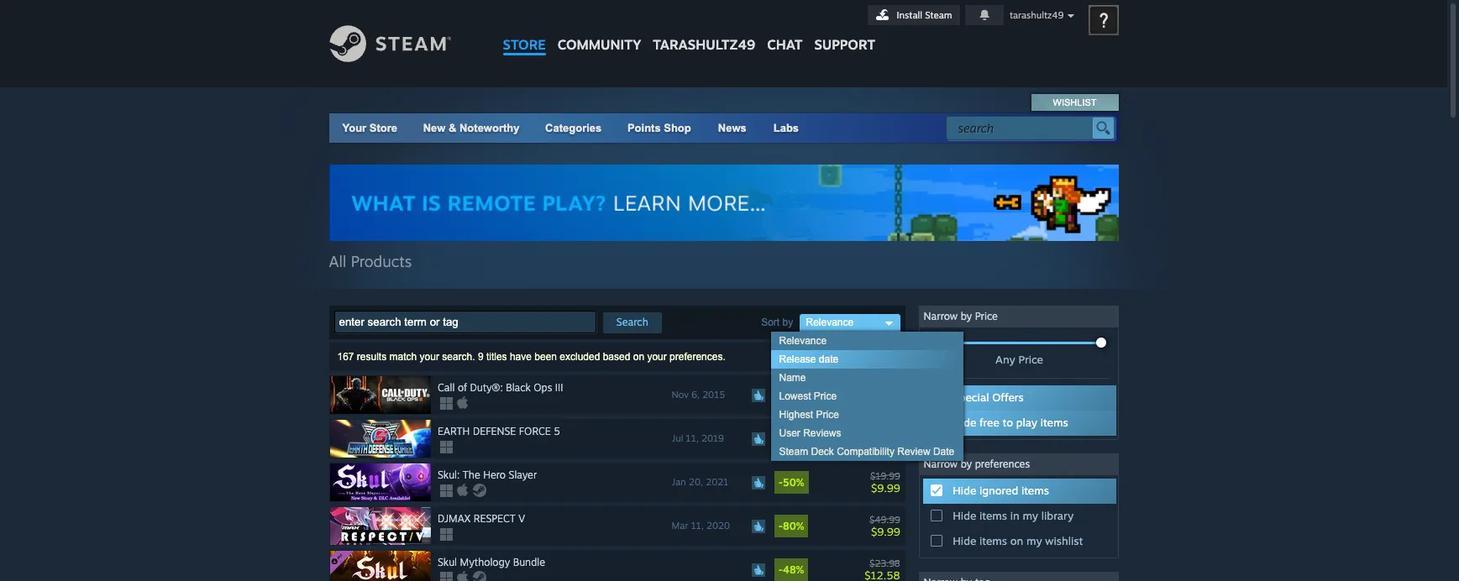 Task type: describe. For each thing, give the bounding box(es) containing it.
$9.99 for -50%
[[871, 481, 900, 494]]

relevance link up name link
[[771, 332, 963, 350]]

- for -70% $17.99
[[778, 433, 783, 445]]

compatibility
[[837, 446, 895, 458]]

all
[[329, 252, 346, 271]]

steam deck compatibility review date link
[[771, 443, 963, 461]]

highest price link
[[771, 406, 963, 424]]

highest
[[779, 409, 813, 421]]

hide free to play items
[[953, 416, 1068, 429]]

11, for -70%
[[686, 433, 699, 444]]

price right lowest
[[814, 391, 837, 402]]

wishlist
[[1045, 534, 1083, 548]]

narrow by price
[[924, 310, 998, 323]]

any
[[996, 353, 1015, 366]]

support
[[814, 36, 875, 53]]

sort
[[761, 316, 780, 328]]

-48%
[[778, 564, 804, 576]]

news link
[[705, 113, 760, 143]]

hide for hide items in my library
[[953, 509, 976, 523]]

wishlist link
[[1032, 94, 1118, 111]]

your store
[[342, 122, 397, 134]]

categories link
[[545, 122, 602, 134]]

items left in
[[980, 509, 1007, 523]]

deck
[[811, 446, 834, 458]]

narrow for hide
[[924, 458, 958, 470]]

user reviews link
[[771, 424, 963, 443]]

the
[[463, 469, 480, 481]]

relevance for relevance
[[806, 317, 854, 329]]

play
[[1016, 416, 1037, 429]]

your store link
[[342, 122, 397, 134]]

install steam
[[897, 9, 952, 21]]

$17.99
[[866, 437, 900, 451]]

-70% $17.99
[[778, 433, 900, 451]]

2020
[[706, 520, 730, 532]]

skul:
[[438, 469, 460, 481]]

any price
[[996, 353, 1043, 366]]

store
[[369, 122, 397, 134]]

1 vertical spatial on
[[1010, 534, 1023, 548]]

0 horizontal spatial tarashultz49
[[653, 36, 755, 53]]

9
[[478, 351, 484, 363]]

$49.99 $9.99
[[870, 514, 900, 538]]

categories
[[545, 122, 602, 134]]

library
[[1042, 509, 1074, 523]]

respect
[[474, 513, 516, 525]]

80%
[[783, 520, 804, 533]]

bundle
[[513, 556, 545, 569]]

labs
[[773, 122, 799, 134]]

relevance release date name lowest price highest price user reviews steam deck compatibility review date
[[779, 335, 955, 458]]

-50%
[[778, 476, 804, 489]]

of
[[458, 381, 467, 394]]

11, for -80%
[[691, 520, 704, 532]]

ignored
[[980, 484, 1018, 497]]

been
[[535, 351, 557, 363]]

search button
[[603, 312, 662, 333]]

50%
[[783, 476, 804, 489]]

70%
[[783, 433, 804, 445]]

djmax
[[438, 513, 471, 525]]

install steam link
[[867, 5, 960, 25]]

support link
[[809, 0, 881, 57]]

167 results match your search. 9 titles have been excluded based on your preferences.
[[337, 351, 726, 363]]

hide for hide free to play items
[[953, 416, 976, 429]]

points
[[627, 122, 661, 134]]

mythology
[[460, 556, 510, 569]]

2021
[[706, 476, 729, 488]]

force
[[519, 425, 551, 438]]

lowest price link
[[771, 387, 963, 406]]

chat
[[767, 36, 803, 53]]

$19.99 $9.99
[[871, 470, 900, 494]]

earth defense force 5
[[438, 425, 560, 438]]

iii
[[555, 381, 563, 394]]

defense
[[473, 425, 516, 438]]

$19.99
[[871, 470, 900, 482]]

hide for hide items on my wishlist
[[953, 534, 976, 548]]

v
[[519, 513, 525, 525]]

chat link
[[761, 0, 809, 57]]

0 vertical spatial steam
[[925, 9, 952, 21]]

hero
[[483, 469, 506, 481]]

to
[[1003, 416, 1013, 429]]

by right sort
[[783, 316, 793, 328]]

items up hide items in my library
[[1022, 484, 1049, 497]]

2 your from the left
[[647, 351, 667, 363]]

store link
[[497, 0, 552, 61]]

-67%
[[778, 389, 803, 402]]

noteworthy
[[459, 122, 520, 134]]

duty®:
[[470, 381, 503, 394]]

relevance link up release date link
[[799, 314, 900, 332]]



Task type: locate. For each thing, give the bounding box(es) containing it.
results
[[357, 351, 387, 363]]

nov 6, 2015
[[672, 389, 725, 401]]

$9.99 up $49.99
[[871, 481, 900, 494]]

steam
[[925, 9, 952, 21], [779, 446, 808, 458]]

- down -80%
[[778, 564, 783, 576]]

slayer
[[509, 469, 537, 481]]

- for -50%
[[778, 476, 783, 489]]

0 horizontal spatial steam
[[779, 446, 808, 458]]

titles
[[486, 351, 507, 363]]

date
[[819, 354, 839, 366]]

on
[[633, 351, 644, 363], [1010, 534, 1023, 548]]

hide items in my library
[[953, 509, 1074, 523]]

tarashultz49 link
[[647, 0, 761, 61]]

11, right jul
[[686, 433, 699, 444]]

wishlist
[[1053, 97, 1097, 108]]

lowest
[[779, 391, 811, 402]]

hide down hide items in my library
[[953, 534, 976, 548]]

narrow
[[924, 310, 958, 323], [924, 458, 958, 470]]

11, right mar
[[691, 520, 704, 532]]

None text field
[[334, 311, 596, 334]]

my
[[1023, 509, 1038, 523], [1027, 534, 1042, 548]]

- for -67%
[[778, 389, 783, 402]]

points shop link
[[614, 113, 705, 143]]

0 horizontal spatial on
[[633, 351, 644, 363]]

my left wishlist
[[1027, 534, 1042, 548]]

search.
[[442, 351, 475, 363]]

by up special
[[961, 310, 972, 323]]

2 narrow from the top
[[924, 458, 958, 470]]

by
[[961, 310, 972, 323], [783, 316, 793, 328], [961, 458, 972, 470]]

1 vertical spatial relevance
[[779, 335, 827, 347]]

special offers
[[953, 391, 1024, 404]]

items down hide items in my library
[[980, 534, 1007, 548]]

release date link
[[771, 350, 963, 369]]

1 $9.99 from the top
[[871, 481, 900, 494]]

search text field
[[958, 118, 1088, 139]]

$23.98
[[870, 557, 900, 569]]

- up -48%
[[778, 520, 783, 533]]

have
[[510, 351, 532, 363]]

$9.99
[[871, 481, 900, 494], [871, 525, 900, 538]]

djmax respect v
[[438, 513, 525, 525]]

your right match at bottom
[[420, 351, 439, 363]]

0 vertical spatial relevance
[[806, 317, 854, 329]]

0 vertical spatial tarashultz49
[[1010, 9, 1064, 21]]

relevance for relevance release date name lowest price highest price user reviews steam deck compatibility review date
[[779, 335, 827, 347]]

install
[[897, 9, 922, 21]]

date
[[933, 446, 955, 458]]

4 - from the top
[[778, 520, 783, 533]]

0 vertical spatial my
[[1023, 509, 1038, 523]]

1 vertical spatial tarashultz49
[[653, 36, 755, 53]]

new
[[423, 122, 446, 134]]

- for -48%
[[778, 564, 783, 576]]

narrow for any
[[924, 310, 958, 323]]

3 hide from the top
[[953, 509, 976, 523]]

community
[[558, 36, 641, 53]]

relevance up release
[[779, 335, 827, 347]]

preferences
[[975, 458, 1030, 470]]

20,
[[689, 476, 703, 488]]

name link
[[771, 369, 963, 387]]

$49.99
[[870, 514, 900, 526]]

hide for hide ignored items
[[953, 484, 976, 497]]

0 vertical spatial $9.99
[[871, 481, 900, 494]]

mar 11, 2020
[[672, 520, 730, 532]]

1 horizontal spatial your
[[647, 351, 667, 363]]

new & noteworthy
[[423, 122, 520, 134]]

1 vertical spatial steam
[[779, 446, 808, 458]]

0 vertical spatial 11,
[[686, 433, 699, 444]]

based
[[603, 351, 630, 363]]

0 vertical spatial on
[[633, 351, 644, 363]]

- down highest
[[778, 433, 783, 445]]

1 your from the left
[[420, 351, 439, 363]]

3 - from the top
[[778, 476, 783, 489]]

hide down narrow by preferences
[[953, 484, 976, 497]]

news
[[718, 122, 747, 134]]

2 $9.99 from the top
[[871, 525, 900, 538]]

5
[[554, 425, 560, 438]]

1 vertical spatial narrow
[[924, 458, 958, 470]]

hide ignored items
[[953, 484, 1049, 497]]

your
[[420, 351, 439, 363], [647, 351, 667, 363]]

1 horizontal spatial steam
[[925, 9, 952, 21]]

- down the name
[[778, 389, 783, 402]]

$9.99 for -80%
[[871, 525, 900, 538]]

products
[[351, 252, 412, 271]]

by right date
[[961, 458, 972, 470]]

steam inside relevance release date name lowest price highest price user reviews steam deck compatibility review date
[[779, 446, 808, 458]]

relevance
[[806, 317, 854, 329], [779, 335, 827, 347]]

review
[[897, 446, 930, 458]]

relevance up date
[[806, 317, 854, 329]]

name
[[779, 372, 806, 384]]

jan
[[672, 476, 686, 488]]

reviews
[[803, 428, 841, 439]]

-
[[778, 389, 783, 402], [778, 433, 783, 445], [778, 476, 783, 489], [778, 520, 783, 533], [778, 564, 783, 576]]

by for any price
[[961, 310, 972, 323]]

by for hide ignored items
[[961, 458, 972, 470]]

items right play on the bottom right of page
[[1041, 416, 1068, 429]]

- up -80%
[[778, 476, 783, 489]]

my for in
[[1023, 509, 1038, 523]]

1 - from the top
[[778, 389, 783, 402]]

offers
[[992, 391, 1024, 404]]

4 hide from the top
[[953, 534, 976, 548]]

shop
[[664, 122, 691, 134]]

hide items on my wishlist
[[953, 534, 1083, 548]]

store
[[503, 36, 546, 53]]

- inside -70% $17.99
[[778, 433, 783, 445]]

hide down hide ignored items
[[953, 509, 976, 523]]

my right in
[[1023, 509, 1038, 523]]

skul
[[438, 556, 457, 569]]

48%
[[783, 564, 804, 576]]

new & noteworthy link
[[423, 122, 520, 134]]

2 - from the top
[[778, 433, 783, 445]]

0 vertical spatial narrow
[[924, 310, 958, 323]]

2015
[[702, 389, 725, 401]]

2 hide from the top
[[953, 484, 976, 497]]

price
[[975, 310, 998, 323], [1019, 353, 1043, 366], [814, 391, 837, 402], [816, 409, 839, 421]]

search
[[616, 316, 648, 329]]

excluded
[[560, 351, 600, 363]]

jul 11, 2019
[[672, 433, 724, 444]]

jan 20, 2021
[[672, 476, 729, 488]]

price right any
[[1019, 353, 1043, 366]]

1 horizontal spatial tarashultz49
[[1010, 9, 1064, 21]]

all products
[[329, 252, 412, 271]]

0 horizontal spatial your
[[420, 351, 439, 363]]

steam right the install at the right of page
[[925, 9, 952, 21]]

67%
[[783, 389, 803, 402]]

steam down "70%"
[[779, 446, 808, 458]]

relevance inside relevance release date name lowest price highest price user reviews steam deck compatibility review date
[[779, 335, 827, 347]]

$9.99 up $23.98
[[871, 525, 900, 538]]

on down in
[[1010, 534, 1023, 548]]

price up reviews
[[816, 409, 839, 421]]

5 - from the top
[[778, 564, 783, 576]]

1 narrow from the top
[[924, 310, 958, 323]]

1 vertical spatial 11,
[[691, 520, 704, 532]]

-80%
[[778, 520, 804, 533]]

1 hide from the top
[[953, 416, 976, 429]]

1 horizontal spatial on
[[1010, 534, 1023, 548]]

ops
[[534, 381, 552, 394]]

hide left free
[[953, 416, 976, 429]]

1 vertical spatial my
[[1027, 534, 1042, 548]]

$9.99 inside $49.99 $9.99
[[871, 525, 900, 538]]

167
[[337, 351, 354, 363]]

price up any
[[975, 310, 998, 323]]

my for on
[[1027, 534, 1042, 548]]

- for -80%
[[778, 520, 783, 533]]

in
[[1010, 509, 1020, 523]]

items
[[1041, 416, 1068, 429], [1022, 484, 1049, 497], [980, 509, 1007, 523], [980, 534, 1007, 548]]

narrow by preferences
[[924, 458, 1030, 470]]

on right based
[[633, 351, 644, 363]]

your right based
[[647, 351, 667, 363]]

1 vertical spatial $9.99
[[871, 525, 900, 538]]

$9.99 inside $19.99 $9.99
[[871, 481, 900, 494]]

free
[[980, 416, 1000, 429]]



Task type: vqa. For each thing, say whether or not it's contained in the screenshot.
the play
yes



